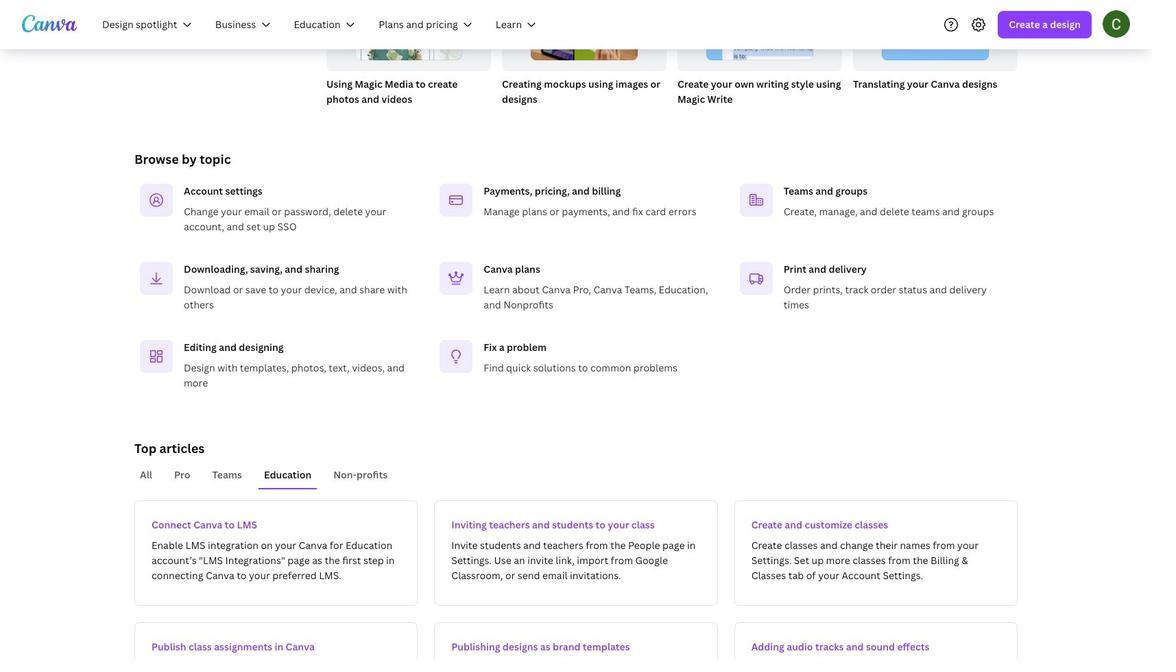 Task type: locate. For each thing, give the bounding box(es) containing it.
group
[[326, 0, 491, 107], [502, 0, 667, 107], [678, 0, 842, 107], [853, 0, 1018, 92]]

2 group from the left
[[502, 0, 667, 107]]

1 group from the left
[[326, 0, 491, 107]]

3 group from the left
[[678, 0, 842, 107]]



Task type: vqa. For each thing, say whether or not it's contained in the screenshot.
Top Level Navigation element
yes



Task type: describe. For each thing, give the bounding box(es) containing it.
4 group from the left
[[853, 0, 1018, 92]]

christina overa image
[[1103, 10, 1130, 37]]

top level navigation element
[[93, 11, 551, 38]]



